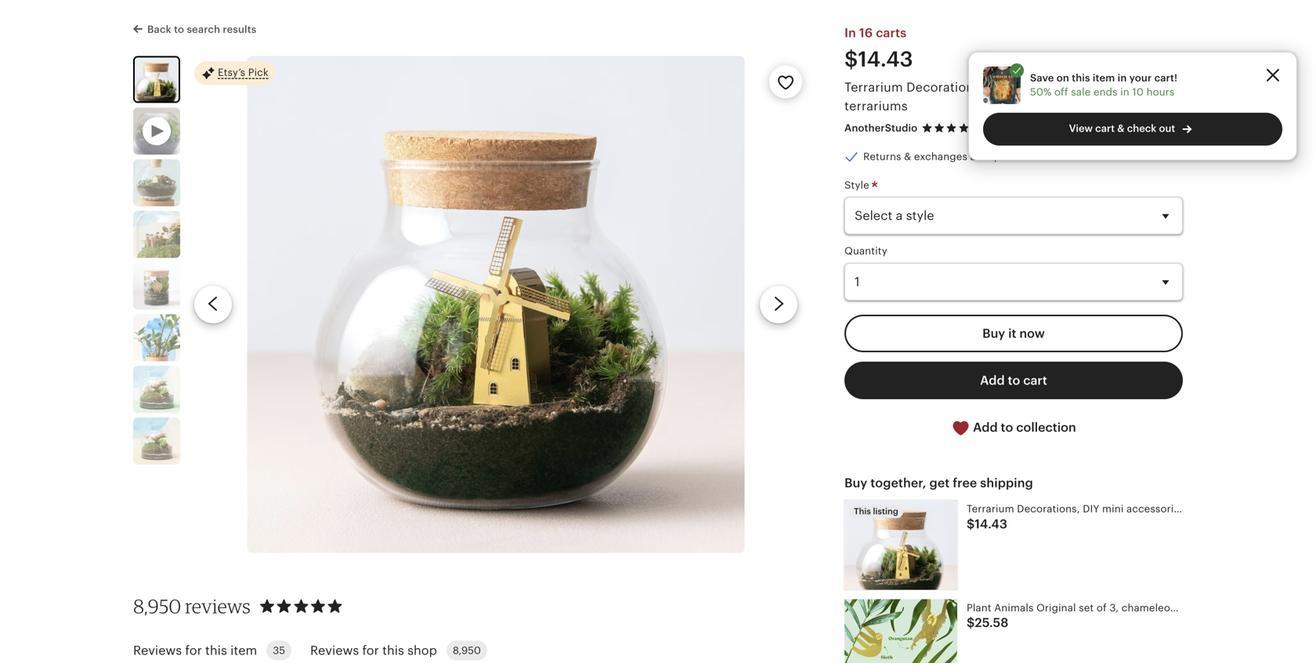 Task type: locate. For each thing, give the bounding box(es) containing it.
back
[[147, 24, 171, 35]]

0 vertical spatial terrarium
[[845, 80, 904, 94]]

1 vertical spatial cart
[[1024, 374, 1048, 388]]

terrarium inside terrarium decorations, diy mini accessories for your terrariums
[[845, 80, 904, 94]]

check
[[1128, 123, 1157, 134]]

1 vertical spatial terrarium
[[967, 504, 1015, 515]]

now
[[1020, 327, 1045, 341]]

1 horizontal spatial 8,950
[[453, 645, 481, 657]]

1 vertical spatial decorations,
[[1018, 504, 1081, 515]]

0 vertical spatial terrariums
[[845, 99, 908, 113]]

1 vertical spatial $
[[967, 617, 975, 631]]

save on this item in your cart! 50% off sale ends in 10 hours
[[1031, 72, 1178, 98]]

2 vertical spatial to
[[1001, 421, 1014, 435]]

out
[[1160, 123, 1176, 134]]

off
[[1055, 86, 1069, 98]]

1 vertical spatial in
[[1121, 86, 1130, 98]]

in
[[1118, 72, 1127, 84], [1121, 86, 1130, 98]]

14.43
[[975, 517, 1008, 532]]

buy inside button
[[983, 327, 1006, 341]]

reviews right '35'
[[310, 644, 359, 658]]

0 horizontal spatial terrarium
[[845, 80, 904, 94]]

decorations, inside terrarium decorations, diy mini accessories for your terrariums $ 14.43
[[1018, 504, 1081, 515]]

decorations, inside terrarium decorations, diy mini accessories for your terrariums
[[907, 80, 985, 94]]

style
[[845, 179, 873, 191]]

terrarium decorations diy mini accessories for your windmill - brass image
[[247, 56, 745, 554], [135, 57, 179, 101]]

anotherstudio
[[845, 122, 918, 134]]

1 horizontal spatial accessories
[[1127, 504, 1186, 515]]

1 horizontal spatial mini
[[1103, 504, 1124, 515]]

$ inside terrarium decorations, diy mini accessories for your terrariums $ 14.43
[[967, 517, 975, 532]]

8,950 right shop
[[453, 645, 481, 657]]

decorations, down shipping
[[1018, 504, 1081, 515]]

back to search results link
[[133, 21, 257, 37]]

terrarium decorations, diy mini accessories for your terrariums
[[845, 80, 1165, 113]]

0 horizontal spatial terrarium decorations diy mini accessories for your windmill - brass image
[[135, 57, 179, 101]]

terrarium decorations diy mini accessories for your house image
[[133, 159, 180, 206]]

terrariums
[[845, 99, 908, 113], [1230, 504, 1281, 515]]

accessories for terrarium decorations, diy mini accessories for your terrariums $ 14.43
[[1127, 504, 1186, 515]]

0 horizontal spatial 8,950
[[133, 595, 181, 618]]

terrarium decorations diy mini accessories for your balloon image
[[133, 418, 180, 465]]

1 horizontal spatial terrarium
[[967, 504, 1015, 515]]

buy for buy it now
[[983, 327, 1006, 341]]

item
[[1093, 72, 1116, 84], [230, 644, 257, 658]]

1 vertical spatial 8,950
[[453, 645, 481, 657]]

0 horizontal spatial reviews
[[133, 644, 182, 658]]

& right returns
[[905, 151, 912, 163]]

0 vertical spatial mini
[[1012, 80, 1038, 94]]

terrarium decorations, diy mini accessories for your terrariums image
[[845, 501, 958, 591]]

accessories inside terrarium decorations, diy mini accessories for your terrariums
[[1042, 80, 1114, 94]]

mini
[[1012, 80, 1038, 94], [1103, 504, 1124, 515]]

this inside the save on this item in your cart! 50% off sale ends in 10 hours
[[1072, 72, 1091, 84]]

cart down now
[[1024, 374, 1048, 388]]

this
[[854, 507, 871, 517]]

terrarium decorations diy mini accessories for your castle image
[[133, 315, 180, 362]]

cart right "view" on the right top of page
[[1096, 123, 1115, 134]]

1 vertical spatial buy
[[845, 477, 868, 491]]

reviews down the 8,950 reviews
[[133, 644, 182, 658]]

shop
[[408, 644, 437, 658]]

orangutan
[[1232, 603, 1283, 614]]

1 horizontal spatial buy
[[983, 327, 1006, 341]]

for inside terrarium decorations, diy mini accessories for your terrariums
[[1117, 80, 1134, 94]]

buy
[[983, 327, 1006, 341], [845, 477, 868, 491]]

0 horizontal spatial mini
[[1012, 80, 1038, 94]]

your
[[1130, 72, 1152, 84], [1138, 80, 1165, 94], [1205, 504, 1227, 515]]

1 horizontal spatial diy
[[1083, 504, 1100, 515]]

cart inside view cart & check out link
[[1096, 123, 1115, 134]]

2 $ from the top
[[967, 617, 975, 631]]

to for cart
[[1008, 374, 1021, 388]]

item up ends
[[1093, 72, 1116, 84]]

reviews
[[133, 644, 182, 658], [310, 644, 359, 658]]

0 vertical spatial item
[[1093, 72, 1116, 84]]

to down "buy it now" button
[[1008, 374, 1021, 388]]

1 horizontal spatial terrariums
[[1230, 504, 1281, 515]]

0 vertical spatial 8,950
[[133, 595, 181, 618]]

add for add to cart
[[981, 374, 1005, 388]]

to
[[174, 24, 184, 35], [1008, 374, 1021, 388], [1001, 421, 1014, 435]]

decorations, up exchanges on the right top of page
[[907, 80, 985, 94]]

accessories
[[1042, 80, 1114, 94], [1127, 504, 1186, 515]]

get
[[930, 477, 950, 491]]

0 horizontal spatial accessories
[[1042, 80, 1114, 94]]

add down 'buy it now'
[[981, 374, 1005, 388]]

chameleon,
[[1122, 603, 1180, 614]]

1 reviews from the left
[[133, 644, 182, 658]]

& left check
[[1118, 123, 1125, 134]]

reviews for this item
[[133, 644, 257, 658]]

for
[[1117, 80, 1134, 94], [1188, 504, 1202, 515], [185, 644, 202, 658], [362, 644, 379, 658]]

item for on
[[1093, 72, 1116, 84]]

0 vertical spatial &
[[1118, 123, 1125, 134]]

quantity
[[845, 245, 888, 257]]

1 horizontal spatial item
[[1093, 72, 1116, 84]]

1 horizontal spatial reviews
[[310, 644, 359, 658]]

buy up this
[[845, 477, 868, 491]]

1 vertical spatial add
[[974, 421, 998, 435]]

cart
[[1096, 123, 1115, 134], [1024, 374, 1048, 388]]

item inside the save on this item in your cart! 50% off sale ends in 10 hours
[[1093, 72, 1116, 84]]

0 horizontal spatial &
[[905, 151, 912, 163]]

terrarium decorations, diy mini accessories for your terrariums $ 14.43
[[967, 504, 1281, 532]]

0 vertical spatial buy
[[983, 327, 1006, 341]]

and
[[1210, 603, 1229, 614]]

terrarium decorations diy mini accessories for your image 3 image
[[133, 211, 180, 258]]

back to search results
[[147, 24, 257, 35]]

0 horizontal spatial terrariums
[[845, 99, 908, 113]]

1 horizontal spatial this
[[383, 644, 404, 658]]

1 horizontal spatial &
[[1118, 123, 1125, 134]]

0 horizontal spatial this
[[205, 644, 227, 658]]

&
[[1118, 123, 1125, 134], [905, 151, 912, 163]]

10
[[1133, 86, 1144, 98]]

1 vertical spatial accessories
[[1127, 504, 1186, 515]]

0 vertical spatial add
[[981, 374, 1005, 388]]

this left shop
[[383, 644, 404, 658]]

0 vertical spatial accessories
[[1042, 80, 1114, 94]]

in
[[845, 26, 857, 40]]

$ down plant
[[967, 617, 975, 631]]

2 reviews from the left
[[310, 644, 359, 658]]

add to collection button
[[845, 409, 1184, 448]]

25.58
[[975, 617, 1009, 631]]

2 horizontal spatial this
[[1072, 72, 1091, 84]]

1 vertical spatial item
[[230, 644, 257, 658]]

terrarium inside terrarium decorations, diy mini accessories for your terrariums $ 14.43
[[967, 504, 1015, 515]]

collection
[[1017, 421, 1077, 435]]

ends
[[1094, 86, 1118, 98]]

terrarium decorations diy mini accessories for your ferris wheel image
[[133, 263, 180, 310]]

1 $ from the top
[[967, 517, 975, 532]]

decorations,
[[907, 80, 985, 94], [1018, 504, 1081, 515]]

8,950
[[133, 595, 181, 618], [453, 645, 481, 657]]

0 horizontal spatial decorations,
[[907, 80, 985, 94]]

your inside terrarium decorations, diy mini accessories for your terrariums $ 14.43
[[1205, 504, 1227, 515]]

buy left it
[[983, 327, 1006, 341]]

diy for terrarium decorations, diy mini accessories for your terrariums $ 14.43
[[1083, 504, 1100, 515]]

results
[[223, 24, 257, 35]]

terrarium down $14.43
[[845, 80, 904, 94]]

buy together, get free shipping
[[845, 477, 1034, 491]]

this
[[1072, 72, 1091, 84], [205, 644, 227, 658], [383, 644, 404, 658]]

8,950 up 'reviews for this item'
[[133, 595, 181, 618]]

diy inside terrarium decorations, diy mini accessories for your terrariums
[[988, 80, 1009, 94]]

0 vertical spatial $
[[967, 517, 975, 532]]

8,950 for 8,950
[[453, 645, 481, 657]]

this down reviews
[[205, 644, 227, 658]]

mini inside terrarium decorations, diy mini accessories for your terrariums $ 14.43
[[1103, 504, 1124, 515]]

tab list
[[133, 632, 768, 664]]

terrarium decorations diy mini accessories for your image 6 image
[[133, 366, 180, 413]]

to left collection
[[1001, 421, 1014, 435]]

diy
[[988, 80, 1009, 94], [1083, 504, 1100, 515]]

mini inside terrarium decorations, diy mini accessories for your terrariums
[[1012, 80, 1038, 94]]

terrariums inside terrarium decorations, diy mini accessories for your terrariums $ 14.43
[[1230, 504, 1281, 515]]

0 horizontal spatial diy
[[988, 80, 1009, 94]]

terrariums inside terrarium decorations, diy mini accessories for your terrariums
[[845, 99, 908, 113]]

your inside terrarium decorations, diy mini accessories for your terrariums
[[1138, 80, 1165, 94]]

add down add to cart button
[[974, 421, 998, 435]]

terrarium up "14.43"
[[967, 504, 1015, 515]]

$ down free
[[967, 517, 975, 532]]

0 vertical spatial decorations,
[[907, 80, 985, 94]]

diy inside terrarium decorations, diy mini accessories for your terrariums $ 14.43
[[1083, 504, 1100, 515]]

mini for terrarium decorations, diy mini accessories for your terrariums
[[1012, 80, 1038, 94]]

reviews for reviews for this shop
[[310, 644, 359, 658]]

reviews
[[185, 595, 251, 618]]

0 vertical spatial to
[[174, 24, 184, 35]]

1 vertical spatial diy
[[1083, 504, 1100, 515]]

1 vertical spatial mini
[[1103, 504, 1124, 515]]

of
[[1097, 603, 1107, 614]]

terrarium for terrarium decorations, diy mini accessories for your terrariums $ 14.43
[[967, 504, 1015, 515]]

this up sale
[[1072, 72, 1091, 84]]

returns & exchanges accepted
[[864, 151, 1018, 163]]

original
[[1037, 603, 1077, 614]]

0 vertical spatial cart
[[1096, 123, 1115, 134]]

accessories inside terrarium decorations, diy mini accessories for your terrariums $ 14.43
[[1127, 504, 1186, 515]]

0 vertical spatial diy
[[988, 80, 1009, 94]]

1 vertical spatial to
[[1008, 374, 1021, 388]]

add
[[981, 374, 1005, 388], [974, 421, 998, 435]]

accepted
[[971, 151, 1018, 163]]

to right 'back'
[[174, 24, 184, 35]]

1 horizontal spatial cart
[[1096, 123, 1115, 134]]

item left '35'
[[230, 644, 257, 658]]

your for terrarium decorations, diy mini accessories for your terrariums $ 14.43
[[1205, 504, 1227, 515]]

$14.43
[[845, 47, 914, 71]]

$ inside plant animals original set of 3, chameleon, sloth and orangutan trio, cu $ 25.58
[[967, 617, 975, 631]]

1 horizontal spatial decorations,
[[1018, 504, 1081, 515]]

reviews for reviews for this item
[[133, 644, 182, 658]]

0 horizontal spatial cart
[[1024, 374, 1048, 388]]

0 horizontal spatial item
[[230, 644, 257, 658]]

add to collection
[[971, 421, 1077, 435]]

0 horizontal spatial buy
[[845, 477, 868, 491]]

buy it now
[[983, 327, 1045, 341]]

1 vertical spatial terrariums
[[1230, 504, 1281, 515]]

3,
[[1110, 603, 1119, 614]]

terrariums for terrarium decorations, diy mini accessories for your terrariums
[[845, 99, 908, 113]]

to for search
[[174, 24, 184, 35]]

$
[[967, 517, 975, 532], [967, 617, 975, 631]]

0 vertical spatial in
[[1118, 72, 1127, 84]]

terrarium for terrarium decorations, diy mini accessories for your terrariums
[[845, 80, 904, 94]]

terrarium
[[845, 80, 904, 94], [967, 504, 1015, 515]]



Task type: describe. For each thing, give the bounding box(es) containing it.
anotherstudio link
[[845, 122, 918, 134]]

cart!
[[1155, 72, 1178, 84]]

35
[[273, 645, 285, 657]]

shipping
[[981, 477, 1034, 491]]

plant animals original set of 3, chameleon, sloth and orangutan trio, cu $ 25.58
[[967, 603, 1317, 631]]

animals
[[995, 603, 1034, 614]]

hours
[[1147, 86, 1175, 98]]

view
[[1070, 123, 1093, 134]]

etsy's pick button
[[194, 61, 275, 86]]

buy it now button
[[845, 315, 1184, 353]]

reviews for this shop
[[310, 644, 437, 658]]

exchanges
[[915, 151, 968, 163]]

your inside the save on this item in your cart! 50% off sale ends in 10 hours
[[1130, 72, 1152, 84]]

carts
[[876, 26, 907, 40]]

decorations, for terrarium decorations, diy mini accessories for your terrariums $ 14.43
[[1018, 504, 1081, 515]]

decorations, for terrarium decorations, diy mini accessories for your terrariums
[[907, 80, 985, 94]]

it
[[1009, 327, 1017, 341]]

cu
[[1309, 603, 1317, 614]]

pick
[[248, 66, 269, 78]]

on
[[1057, 72, 1070, 84]]

save
[[1031, 72, 1055, 84]]

returns
[[864, 151, 902, 163]]

item for for
[[230, 644, 257, 658]]

this listing
[[854, 507, 899, 517]]

listing
[[873, 507, 899, 517]]

your for terrarium decorations, diy mini accessories for your terrariums
[[1138, 80, 1165, 94]]

add to cart
[[981, 374, 1048, 388]]

this for reviews for this shop
[[383, 644, 404, 658]]

etsy's
[[218, 66, 245, 78]]

trio,
[[1286, 603, 1306, 614]]

16
[[860, 26, 873, 40]]

for inside terrarium decorations, diy mini accessories for your terrariums $ 14.43
[[1188, 504, 1202, 515]]

set
[[1079, 603, 1094, 614]]

view cart & check out link
[[984, 113, 1283, 146]]

cart inside add to cart button
[[1024, 374, 1048, 388]]

sloth
[[1183, 603, 1208, 614]]

diy for terrarium decorations, diy mini accessories for your terrariums
[[988, 80, 1009, 94]]

this for reviews for this item
[[205, 644, 227, 658]]

50%
[[1031, 86, 1052, 98]]

free
[[953, 477, 978, 491]]

tab list containing reviews for this item
[[133, 632, 768, 664]]

plant animals original set of 3, chameleon, sloth and orangutan trio, cute plant gift image
[[845, 600, 958, 664]]

in 16 carts $14.43
[[845, 26, 914, 71]]

terrariums for terrarium decorations, diy mini accessories for your terrariums $ 14.43
[[1230, 504, 1281, 515]]

this for save on this item in your cart! 50% off sale ends in 10 hours
[[1072, 72, 1091, 84]]

etsy's pick
[[218, 66, 269, 78]]

view cart & check out
[[1070, 123, 1176, 134]]

1 horizontal spatial terrarium decorations diy mini accessories for your windmill - brass image
[[247, 56, 745, 554]]

add to cart button
[[845, 362, 1184, 400]]

8,950 for 8,950 reviews
[[133, 595, 181, 618]]

plant
[[967, 603, 992, 614]]

1 vertical spatial &
[[905, 151, 912, 163]]

accessories for terrarium decorations, diy mini accessories for your terrariums
[[1042, 80, 1114, 94]]

search
[[187, 24, 220, 35]]

8,950 reviews
[[133, 595, 251, 618]]

together,
[[871, 477, 927, 491]]

add for add to collection
[[974, 421, 998, 435]]

sale
[[1072, 86, 1091, 98]]

buy for buy together, get free shipping
[[845, 477, 868, 491]]

to for collection
[[1001, 421, 1014, 435]]

mini for terrarium decorations, diy mini accessories for your terrariums $ 14.43
[[1103, 504, 1124, 515]]



Task type: vqa. For each thing, say whether or not it's contained in the screenshot.
THE GET
yes



